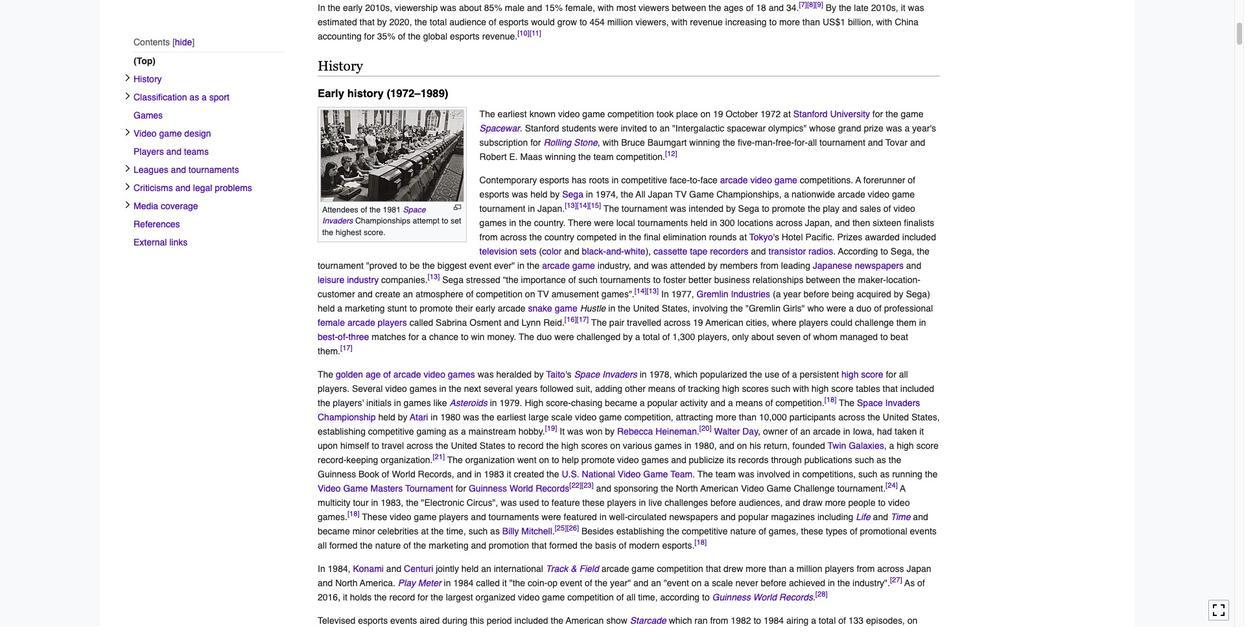Task type: vqa. For each thing, say whether or not it's contained in the screenshot.
Rolling Stone on the top
yes



Task type: locate. For each thing, give the bounding box(es) containing it.
girls"
[[783, 304, 805, 314]]

1 vertical spatial north
[[335, 578, 358, 589]]

north inside arcade game competition that drew more than a million players from across japan and north america.
[[335, 578, 358, 589]]

won
[[586, 427, 603, 437]]

to inside the organization went on to help promote video games and publicize its records through publications such as the guinness book of world records, and in 1983 it created the
[[552, 455, 559, 466]]

the inside championships attempt to set the highest score.
[[322, 227, 333, 237]]

as down history link
[[190, 92, 199, 103]]

television
[[480, 246, 517, 257]]

mainstream
[[469, 427, 516, 437]]

across inside snake game hustle in the united states, involving the "gremlin girls" who were a duo of professional female arcade players called sabrina osment and lynn reid. [16] [17] the pair travelled across 19 american cities, where players could challenge them in best-of-three
[[664, 318, 691, 328]]

1 vertical spatial sega
[[738, 204, 760, 214]]

tournament down contemporary
[[480, 204, 526, 214]]

from inside arcade game competition that drew more than a million players from across japan and north america.
[[857, 564, 875, 575]]

event down track & field link
[[560, 578, 582, 589]]

0 vertical spatial means
[[648, 384, 676, 394]]

use
[[765, 370, 780, 380]]

1 horizontal spatial world
[[510, 484, 533, 494]]

game inside the , it holds the record for the largest organized video game competition of all time, according to guinness world records . [28]
[[542, 593, 565, 603]]

an inside , owner of an arcade in iowa, had taken it upon himself to travel across the united states to record the high scores on various games in 1980, and on his return, founded
[[801, 427, 811, 437]]

leagues and tournaments link
[[134, 161, 285, 179]]

2 formed from the left
[[549, 541, 578, 551]]

2 horizontal spatial than
[[803, 17, 820, 27]]

0 vertical spatial about
[[459, 2, 482, 13]]

video inside the tournament was intended by sega to promote the play and sales of video games in the country. there were local tournaments held in 300 locations across japan, and then sixteen finalists from across the country competed in the final elimination rounds at
[[894, 204, 916, 214]]

held inside competitions. a forerunner of esports was held by
[[531, 189, 548, 200]]

15%
[[545, 2, 563, 13]]

large
[[529, 412, 549, 423]]

which ran from 1982 to 1984 airing a total of 133 episodes, on
[[318, 616, 918, 628]]

, it holds the record for the largest organized video game competition of all time, according to guinness world records . [28]
[[338, 590, 828, 603]]

1 vertical spatial popular
[[739, 512, 769, 523]]

1 2010s, from the left
[[365, 2, 392, 13]]

sega)
[[906, 289, 930, 300]]

held
[[531, 189, 548, 200], [691, 218, 708, 228], [318, 304, 335, 314], [378, 412, 395, 423], [462, 564, 479, 575]]

2 x small image from the top
[[124, 201, 132, 209]]

0 horizontal spatial world
[[392, 470, 416, 480]]

0 vertical spatial a
[[856, 175, 861, 185]]

2010s, inside by the late 2010s, it was estimated that by 2020, the total audience of esports would grow to 454 million viewers, with revenue increasing to more than
[[871, 2, 899, 13]]

the down gremlin industries link
[[731, 304, 743, 314]]

2 horizontal spatial total
[[819, 616, 836, 626]]

1 vertical spatial space
[[574, 370, 600, 380]]

0 horizontal spatial about
[[459, 2, 482, 13]]

0 horizontal spatial between
[[672, 2, 706, 13]]

events
[[910, 527, 937, 537], [390, 616, 417, 626]]

event inside play meter in 1984 called it "the coin-op event of the year" and an "event on a scale never before achieved in the industry". [27]
[[560, 578, 582, 589]]

formed down [25] link
[[549, 541, 578, 551]]

before right challenges
[[711, 498, 737, 508]]

op
[[548, 578, 558, 589]]

1 vertical spatial promote
[[420, 304, 453, 314]]

called up organized
[[476, 578, 500, 589]]

total inside by the late 2010s, it was estimated that by 2020, the total audience of esports would grow to 454 million viewers, with revenue increasing to more than
[[430, 17, 447, 27]]

audience
[[449, 17, 486, 27]]

1 horizontal spatial means
[[736, 398, 763, 409]]

sega inside the tournament was intended by sega to promote the play and sales of video games in the country. there were local tournaments held in 300 locations across japan, and then sixteen finalists from across the country competed in the final elimination rounds at
[[738, 204, 760, 214]]

and up team
[[671, 455, 687, 466]]

x small image for classification
[[124, 92, 132, 100]]

american up the "players,"
[[706, 318, 744, 328]]

industry".
[[853, 578, 890, 589]]

video up multicity
[[318, 484, 341, 494]]

earliest
[[498, 109, 527, 119], [497, 412, 526, 423]]

, inside , owner of an arcade in iowa, had taken it upon himself to travel across the united states to record the high scores on various games in 1980, and on his return, founded
[[759, 427, 761, 437]]

0 vertical spatial nature
[[731, 527, 756, 537]]

in 1980 was the earliest large scale video game competition, attracting more than 10,000 participants across the united states, establishing competitive gaming as a mainstream hobby.
[[318, 412, 940, 437]]

a inside 'in 1980 was the earliest large scale video game competition, attracting more than 10,000 participants across the united states, establishing competitive gaming as a mainstream hobby.'
[[461, 427, 466, 437]]

0 horizontal spatial million
[[607, 17, 633, 27]]

1 x small image from the top
[[124, 74, 132, 82]]

0 vertical spatial sega
[[562, 189, 584, 200]]

gremlin industries link
[[697, 289, 770, 300]]

1 horizontal spatial events
[[910, 527, 937, 537]]

a inside (a year before being acquired by sega) held a marketing stunt to promote their early arcade
[[337, 304, 343, 314]]

1984 inside play meter in 1984 called it "the coin-op event of the year" and an "event on a scale never before achieved in the industry". [27]
[[454, 578, 474, 589]]

of left whom in the right bottom of the page
[[803, 332, 811, 342]]

establishing up modern
[[617, 527, 664, 537]]

than left us$ at the top right
[[803, 17, 820, 27]]

the inside matches for a chance to win money. the duo were challenged by a total of 1,300 players, only about seven of whom managed to beat them.
[[519, 332, 534, 342]]

all inside the , it holds the record for the largest organized video game competition of all time, according to guinness world records . [28]
[[627, 593, 636, 603]]

0 horizontal spatial space invaders link
[[322, 205, 426, 226]]

became down games.
[[318, 527, 350, 537]]

female
[[318, 318, 345, 328]]

0 horizontal spatial early
[[343, 2, 363, 13]]

tv
[[675, 189, 687, 200], [538, 289, 549, 300]]

1 vertical spatial in
[[661, 289, 669, 300]]

duo inside snake game hustle in the united states, involving the "gremlin girls" who were a duo of professional female arcade players called sabrina osment and lynn reid. [16] [17] the pair travelled across 19 american cities, where players could challenge them in best-of-three
[[857, 304, 872, 314]]

0 vertical spatial world
[[392, 470, 416, 480]]

roots
[[589, 175, 609, 185]]

the up being
[[843, 275, 856, 285]]

score inside , a high score record-keeping organization.
[[917, 441, 939, 451]]

a left nationwide
[[784, 189, 789, 200]]

period
[[487, 616, 512, 626]]

1 vertical spatial x small image
[[124, 201, 132, 209]]

of inside which ran from 1982 to 1984 airing a total of 133 episodes, on
[[839, 616, 846, 626]]

1 horizontal spatial competition.
[[776, 398, 825, 409]]

early
[[318, 87, 344, 100]]

1 vertical spatial time,
[[638, 593, 658, 603]]

1 horizontal spatial north
[[676, 484, 698, 494]]

1 vertical spatial [18] link
[[348, 510, 360, 519]]

at right celebrities
[[421, 527, 429, 537]]

x small image
[[124, 74, 132, 82], [124, 201, 132, 209]]

0 horizontal spatial history
[[134, 74, 162, 85]]

episodes,
[[866, 616, 905, 626]]

tournaments up final
[[638, 218, 688, 228]]

became inside and became minor celebrities at the time, such as
[[318, 527, 350, 537]]

2 vertical spatial at
[[421, 527, 429, 537]]

a right "event
[[704, 578, 710, 589]]

persistent
[[800, 370, 839, 380]]

1 horizontal spatial 19
[[713, 109, 723, 119]]

event
[[469, 261, 492, 271], [560, 578, 582, 589]]

the inside the earliest known video game competition took place on 19 october 1972 at stanford university for the game spacewar
[[886, 109, 899, 119]]

2 vertical spatial than
[[769, 564, 787, 575]]

were inside snake game hustle in the united states, involving the "gremlin girls" who were a duo of professional female arcade players called sabrina osment and lynn reid. [16] [17] the pair travelled across 19 american cities, where players could challenge them in best-of-three
[[827, 304, 847, 314]]

1 vertical spatial scale
[[712, 578, 733, 589]]

time,
[[446, 527, 466, 537], [638, 593, 658, 603]]

in inside 'in 1980 was the earliest large scale video game competition, attracting more than 10,000 participants across the united states, establishing competitive gaming as a mainstream hobby.'
[[431, 412, 438, 423]]

guinness down never
[[712, 593, 751, 603]]

0 horizontal spatial popular
[[648, 398, 678, 409]]

a inside arcade game competition that drew more than a million players from across japan and north america.
[[789, 564, 794, 575]]

tv inside in 1974, the all japan tv game championships, a nationwide arcade video game tournament in japan.
[[675, 189, 687, 200]]

1 horizontal spatial between
[[806, 275, 841, 285]]

before inside play meter in 1984 called it "the coin-op event of the year" and an "event on a scale never before achieved in the industry". [27]
[[761, 578, 787, 589]]

space for space invaders championship
[[857, 398, 883, 409]]

in inside u.s. national video game team . the team was involved in competitions, such as running the video game masters tournament for guinness world records [22] [23] and sponsoring the north american video game challenge tournament. [24]
[[793, 470, 800, 480]]

arcade inside in 1974, the all japan tv game championships, a nationwide arcade video game tournament in japan.
[[838, 189, 866, 200]]

newspapers inside [18] these video game players and tournaments were featured in well-circulated newspapers and popular magazines including life and time
[[669, 512, 718, 523]]

1 vertical spatial history
[[134, 74, 162, 85]]

0 horizontal spatial formed
[[329, 541, 358, 551]]

golden
[[336, 370, 363, 380]]

the up "live"
[[661, 484, 674, 494]]

of down 2020,
[[398, 31, 406, 41]]

tournaments inside the tournament was intended by sega to promote the play and sales of video games in the country. there were local tournaments held in 300 locations across japan, and then sixteen finalists from across the country competed in the final elimination rounds at
[[638, 218, 688, 228]]

were inside . stanford students were invited to an "intergalactic spacewar olympics" whose grand prize was a year's subscription for
[[599, 123, 618, 134]]

score.
[[364, 227, 386, 237]]

high inside , owner of an arcade in iowa, had taken it upon himself to travel across the united states to record the high scores on various games in 1980, and on his return, founded
[[562, 441, 579, 451]]

1 vertical spatial american
[[701, 484, 739, 494]]

than inside 'in 1980 was the earliest large scale video game competition, attracting more than 10,000 participants across the united states, establishing competitive gaming as a mainstream hobby.'
[[739, 412, 757, 423]]

time, inside the , it holds the record for the largest organized video game competition of all time, according to guinness world records . [28]
[[638, 593, 658, 603]]

0 horizontal spatial [14]
[[577, 201, 589, 210]]

best-of-three link
[[318, 332, 369, 342]]

high up tables
[[842, 370, 859, 380]]

united
[[633, 304, 659, 314], [883, 412, 909, 423], [451, 441, 477, 451]]

was down records
[[739, 470, 755, 480]]

amusement
[[552, 289, 599, 300]]

of left games, on the bottom right of page
[[759, 527, 766, 537]]

was inside "[19] it was won by rebecca heineman . [20] walter day"
[[567, 427, 584, 437]]

modern
[[629, 541, 660, 551]]

and right records,
[[457, 470, 472, 480]]

0 horizontal spatial competitive
[[368, 427, 414, 437]]

media
[[134, 201, 158, 212]]

on left 'his'
[[737, 441, 747, 451]]

of up amusement
[[569, 275, 576, 285]]

x small image for criticisms
[[124, 183, 132, 191]]

to inside . stanford students were invited to an "intergalactic spacewar olympics" whose grand prize was a year's subscription for
[[650, 123, 657, 134]]

0 horizontal spatial before
[[711, 498, 737, 508]]

were up [25] link
[[542, 512, 561, 523]]

to up locations
[[762, 204, 770, 214]]

video inside 'in 1980 was the earliest large scale video game competition, attracting more than 10,000 participants across the united states, establishing competitive gaming as a mainstream hobby.'
[[575, 412, 597, 423]]

all down games.
[[318, 541, 327, 551]]

[14] link
[[577, 201, 589, 210], [635, 287, 647, 296]]

space invaders
[[322, 205, 426, 226]]

by inside (a year before being acquired by sega) held a marketing stunt to promote their early arcade
[[894, 289, 904, 300]]

x small image
[[124, 92, 132, 100], [124, 129, 132, 136], [124, 165, 132, 173], [124, 183, 132, 191]]

such inside the organization went on to help promote video games and publicize its records through publications such as the guinness book of world records, and in 1983 it created the
[[855, 455, 874, 466]]

0 vertical spatial 19
[[713, 109, 723, 119]]

challenged
[[577, 332, 621, 342]]

it inside , owner of an arcade in iowa, had taken it upon himself to travel across the united states to record the high scores on various games in 1980, and on his return, founded
[[920, 427, 924, 437]]

to inside (a year before being acquired by sega) held a marketing stunt to promote their early arcade
[[410, 304, 417, 314]]

means up 10,000
[[736, 398, 763, 409]]

elimination
[[663, 232, 707, 243]]

game inside arcade game industry, and was attended by members from leading japanese newspapers and leisure industry companies. [13]
[[573, 261, 595, 271]]

arcade up championships,
[[720, 175, 748, 185]]

according
[[660, 593, 700, 603]]

game up players and teams
[[159, 129, 182, 139]]

held up japan.
[[531, 189, 548, 200]]

2 vertical spatial [13]
[[647, 287, 659, 296]]

tournaments inside sega stressed "the importance of such tournaments to foster better business relationships between the maker-location- customer and create an atmosphere of competition on tv amusement games".
[[600, 275, 651, 285]]

and inside 'a multicity tour in 1983, the "electronic circus", was used to feature these players in live challenges before audiences, and draw more people to video games.'
[[785, 498, 801, 508]]

0 vertical spatial space invaders link
[[322, 205, 426, 226]]

1 horizontal spatial [18]
[[695, 538, 707, 548]]

these inside 'a multicity tour in 1983, the "electronic circus", was used to feature these players in live challenges before audiences, and draw more people to video games.'
[[583, 498, 605, 508]]

means inside asteroids in 1979. high score-chasing became a popular activity and a means of competition. [18] the
[[736, 398, 763, 409]]

at inside the tournament was intended by sega to promote the play and sales of video games in the country. there were local tournaments held in 300 locations across japan, and then sixteen finalists from across the country competed in the final elimination rounds at
[[740, 232, 747, 243]]

and up 2016
[[318, 578, 333, 589]]

0 vertical spatial than
[[803, 17, 820, 27]]

[18] for [18]
[[695, 538, 707, 548]]

1 vertical spatial [17] link
[[340, 344, 353, 353]]

estimated
[[318, 17, 357, 27]]

challenge
[[794, 484, 835, 494]]

early up osment
[[476, 304, 495, 314]]

.
[[520, 123, 523, 134], [833, 246, 836, 257], [697, 427, 700, 437], [693, 470, 695, 480], [552, 527, 555, 537], [813, 593, 816, 603]]

0 vertical spatial in
[[318, 2, 325, 13]]

, for a
[[884, 441, 887, 451]]

was down contemporary
[[512, 189, 528, 200]]

the up white
[[629, 232, 642, 243]]

[13] up atmosphere
[[428, 273, 440, 282]]

0 horizontal spatial event
[[469, 261, 492, 271]]

1 horizontal spatial establishing
[[617, 527, 664, 537]]

0 horizontal spatial called
[[410, 318, 433, 328]]

asteroids link
[[450, 398, 488, 409]]

2 horizontal spatial world
[[753, 593, 777, 603]]

video up celebrities
[[390, 512, 411, 523]]

such
[[579, 275, 598, 285], [771, 384, 791, 394], [855, 455, 874, 466], [859, 470, 878, 480], [469, 527, 488, 537]]

1 vertical spatial event
[[560, 578, 582, 589]]

million inside by the late 2010s, it was estimated that by 2020, the total audience of esports would grow to 454 million viewers, with revenue increasing to more than
[[607, 17, 633, 27]]

0 horizontal spatial [17]
[[340, 344, 353, 353]]

x small image left video game design
[[124, 129, 132, 136]]

space for space invaders
[[403, 205, 426, 215]]

0 vertical spatial early
[[343, 2, 363, 13]]

4 x small image from the top
[[124, 183, 132, 191]]

1 horizontal spatial tv
[[675, 189, 687, 200]]

the down games".
[[618, 304, 631, 314]]

to inside the , it holds the record for the largest organized video game competition of all time, according to guinness world records . [28]
[[702, 593, 710, 603]]

2 horizontal spatial space
[[857, 398, 883, 409]]

united left the states at bottom
[[451, 441, 477, 451]]

. inside the , it holds the record for the largest organized video game competition of all time, according to guinness world records . [28]
[[813, 593, 816, 603]]

x small image for video
[[124, 129, 132, 136]]

all
[[808, 138, 817, 148], [899, 370, 908, 380], [318, 541, 327, 551], [627, 593, 636, 603]]

called
[[410, 318, 433, 328], [476, 578, 500, 589]]

[26]
[[567, 524, 579, 533]]

0 horizontal spatial [18]
[[348, 510, 360, 519]]

the down stone
[[579, 152, 591, 162]]

game
[[689, 189, 714, 200], [643, 470, 668, 480], [343, 484, 368, 494], [767, 484, 792, 494]]

with inside for all players. several video games in the next several years followed suit, adding other means of tracking high scores such with high score tables that included the players' initials in games like
[[793, 384, 809, 394]]

several
[[484, 384, 513, 394]]

that inside 'besides establishing the competitive nature of games, these types of promotional events all formed the nature of the marketing and promotion that formed the basis of modern esports.'
[[532, 541, 547, 551]]

0 horizontal spatial invaders
[[322, 216, 353, 226]]

televised esports events aired during this period included the american show starcade
[[318, 616, 667, 626]]

scores inside , owner of an arcade in iowa, had taken it upon himself to travel across the united states to record the high scores on various games in 1980, and on his return, founded
[[581, 441, 608, 451]]

1 horizontal spatial million
[[797, 564, 823, 575]]

the down 1974,
[[604, 204, 619, 214]]

1 vertical spatial than
[[739, 412, 757, 423]]

america.
[[360, 578, 395, 589]]

1 vertical spatial 19
[[693, 318, 703, 328]]

rebecca heineman link
[[617, 427, 697, 437]]

3 x small image from the top
[[124, 165, 132, 173]]

1 formed from the left
[[329, 541, 358, 551]]

five-
[[738, 138, 755, 148]]

[18] link down tour
[[348, 510, 360, 519]]

world down created
[[510, 484, 533, 494]]

team
[[671, 470, 693, 480]]

a down being
[[849, 304, 854, 314]]

an up founded
[[801, 427, 811, 437]]

that right estimated
[[360, 17, 375, 27]]

record inside , owner of an arcade in iowa, had taken it upon himself to travel across the united states to record the high scores on various games in 1980, and on his return, founded
[[518, 441, 544, 451]]

1 vertical spatial [14] link
[[635, 287, 647, 296]]

esports down male
[[499, 17, 529, 27]]

tokyo
[[750, 232, 773, 243]]

2 vertical spatial invaders
[[886, 398, 920, 409]]

to inside which ran from 1982 to 1984 airing a total of 133 episodes, on
[[754, 616, 761, 626]]

0 vertical spatial history
[[318, 58, 363, 74]]

to left set
[[442, 216, 449, 226]]

leagues
[[134, 165, 168, 175]]

2 vertical spatial [18]
[[695, 538, 707, 548]]

earliest inside 'in 1980 was the earliest large scale video game competition, attracting more than 10,000 participants across the united states, establishing competitive gaming as a mainstream hobby.'
[[497, 412, 526, 423]]

(top) link
[[134, 52, 294, 70]]

0 vertical spatial before
[[804, 289, 830, 300]]

became inside asteroids in 1979. high score-chasing became a popular activity and a means of competition. [18] the
[[605, 398, 637, 409]]

[25] link
[[555, 524, 567, 533]]

criticisms and legal problems link
[[134, 179, 285, 197]]

to inside sega stressed "the importance of such tournaments to foster better business relationships between the maker-location- customer and create an atmosphere of competition on tv amusement games".
[[653, 275, 661, 285]]

1,300
[[673, 332, 695, 342]]

of right forerunner
[[908, 175, 916, 185]]

0 horizontal spatial promote
[[420, 304, 453, 314]]

of right use
[[782, 370, 790, 380]]

[13] inside arcade game industry, and was attended by members from leading japanese newspapers and leisure industry companies. [13]
[[428, 273, 440, 282]]

0 vertical spatial states,
[[662, 304, 690, 314]]

tournament inside , with bruce baumgart winning the five-man-free-for-all tournament and tovar and robert e. maas winning the team competition.
[[820, 138, 866, 148]]

of left 18
[[746, 2, 754, 13]]

by right won
[[605, 427, 615, 437]]

video
[[558, 109, 580, 119], [751, 175, 772, 185], [868, 189, 890, 200], [894, 204, 916, 214], [424, 370, 445, 380], [385, 384, 407, 394], [575, 412, 597, 423], [617, 455, 639, 466], [888, 498, 910, 508], [390, 512, 411, 523], [518, 593, 540, 603]]

0 vertical spatial marketing
[[345, 304, 385, 314]]

establishing inside 'besides establishing the competitive nature of games, these types of promotional events all formed the nature of the marketing and promotion that formed the basis of modern esports.'
[[617, 527, 664, 537]]

1 horizontal spatial invaders
[[602, 370, 637, 380]]

2 vertical spatial before
[[761, 578, 787, 589]]

maker-
[[858, 275, 887, 285]]

0 horizontal spatial newspapers
[[669, 512, 718, 523]]

0 vertical spatial scores
[[742, 384, 769, 394]]

pacific.
[[806, 232, 835, 243]]

0 vertical spatial popular
[[648, 398, 678, 409]]

the left use
[[750, 370, 763, 380]]

guinness world records link down never
[[712, 593, 813, 603]]

at inside and became minor celebrities at the time, such as
[[421, 527, 429, 537]]

stanford inside . stanford students were invited to an "intergalactic spacewar olympics" whose grand prize was a year's subscription for
[[525, 123, 559, 134]]

game inside in 1974, the all japan tv game championships, a nationwide arcade video game tournament in japan.
[[892, 189, 915, 200]]

2 vertical spatial space
[[857, 398, 883, 409]]

1 vertical spatial called
[[476, 578, 500, 589]]

across up iowa, at the right bottom
[[839, 412, 865, 423]]

1 vertical spatial record
[[389, 593, 415, 603]]

popular inside asteroids in 1979. high score-chasing became a popular activity and a means of competition. [18] the
[[648, 398, 678, 409]]

0 vertical spatial [17]
[[577, 315, 589, 324]]

arcade inside snake game hustle in the united states, involving the "gremlin girls" who were a duo of professional female arcade players called sabrina osment and lynn reid. [16] [17] the pair travelled across 19 american cities, where players could challenge them in best-of-three
[[348, 318, 375, 328]]

in for in 1984, konami and centuri jointly held an international track & field
[[318, 564, 325, 575]]

featured
[[564, 512, 597, 523]]

1 horizontal spatial [14]
[[635, 287, 647, 296]]

more inside arcade game competition that drew more than a million players from across japan and north america.
[[746, 564, 767, 575]]

states, up taken
[[912, 412, 940, 423]]

the up challenged
[[591, 318, 607, 328]]

1 vertical spatial at
[[740, 232, 747, 243]]

0 horizontal spatial states,
[[662, 304, 690, 314]]

jointly
[[436, 564, 459, 575]]

0 vertical spatial stanford
[[794, 109, 828, 119]]

0 horizontal spatial duo
[[537, 332, 552, 342]]

arcade up the twin
[[813, 427, 841, 437]]

19 down involving
[[693, 318, 703, 328]]

transistor
[[769, 246, 806, 257]]

for left 35%
[[364, 31, 375, 41]]

competition inside sega stressed "the importance of such tournaments to foster better business relationships between the maker-location- customer and create an atmosphere of competition on tv amusement games".
[[476, 289, 523, 300]]

to right 'stunt' on the left
[[410, 304, 417, 314]]

's left the hotel
[[773, 232, 779, 243]]

in for in the early 2010s, viewership was about 85% male and 15% female, with most viewers between the ages of 18 and 34.
[[318, 2, 325, 13]]

1 vertical spatial newspapers
[[669, 512, 718, 523]]

competition down "the
[[476, 289, 523, 300]]

was up audience
[[440, 2, 457, 13]]

an inside sega stressed "the importance of such tournaments to foster better business relationships between the maker-location- customer and create an atmosphere of competition on tv amusement games".
[[403, 289, 413, 300]]

arcade right age
[[393, 370, 421, 380]]

the inside in 1974, the all japan tv game championships, a nationwide arcade video game tournament in japan.
[[621, 189, 634, 200]]

the up the "revenue"
[[709, 2, 721, 13]]

1983,
[[381, 498, 404, 508]]

promote up national at the bottom left
[[582, 455, 615, 466]]

maas
[[520, 152, 543, 162]]

score inside for all players. several video games in the next several years followed suit, adding other means of tracking high scores such with high score tables that included the players' initials in games like
[[832, 384, 854, 394]]

twin galaxies link
[[828, 441, 884, 451]]

2 2010s, from the left
[[871, 2, 899, 13]]

tv down the 'face-'
[[675, 189, 687, 200]]

1977,
[[672, 289, 694, 300]]

. left [26] link
[[552, 527, 555, 537]]

1 horizontal spatial event
[[560, 578, 582, 589]]

the down viewership
[[415, 17, 427, 27]]

from up the relationships
[[761, 261, 779, 271]]

tournament
[[820, 138, 866, 148], [480, 204, 526, 214], [622, 204, 668, 214], [318, 261, 364, 271]]

earliest up spacewar
[[498, 109, 527, 119]]

1 vertical spatial earliest
[[497, 412, 526, 423]]

included
[[903, 232, 936, 243], [901, 384, 934, 394], [515, 616, 548, 626]]

video inside 'a multicity tour in 1983, the "electronic circus", was used to feature these players in live challenges before audiences, and draw more people to video games.'
[[888, 498, 910, 508]]

1 horizontal spatial promote
[[582, 455, 615, 466]]

the earliest known video game competition took place on 19 october 1972 at stanford university for the game spacewar
[[480, 109, 924, 134]]

sega,
[[891, 246, 915, 257]]

the
[[328, 2, 340, 13], [709, 2, 721, 13], [839, 2, 852, 13], [415, 17, 427, 27], [408, 31, 421, 41], [886, 109, 899, 119], [723, 138, 736, 148], [579, 152, 591, 162], [621, 189, 634, 200], [808, 204, 821, 214], [370, 205, 381, 215], [519, 218, 532, 228], [322, 227, 333, 237], [530, 232, 542, 243], [629, 232, 642, 243], [917, 246, 930, 257], [422, 261, 435, 271], [527, 261, 540, 271], [843, 275, 856, 285], [618, 304, 631, 314], [731, 304, 743, 314], [750, 370, 763, 380], [449, 384, 462, 394], [318, 398, 330, 409], [482, 412, 494, 423], [868, 412, 880, 423], [436, 441, 448, 451], [546, 441, 559, 451], [889, 455, 902, 466], [547, 470, 559, 480], [925, 470, 938, 480], [661, 484, 674, 494], [406, 498, 419, 508], [431, 527, 444, 537], [667, 527, 680, 537], [360, 541, 373, 551], [414, 541, 426, 551], [580, 541, 593, 551], [595, 578, 608, 589], [838, 578, 850, 589], [374, 593, 387, 603], [431, 593, 443, 603], [551, 616, 564, 626]]

video
[[134, 129, 157, 139], [618, 470, 641, 480], [318, 484, 341, 494], [741, 484, 764, 494]]

1 horizontal spatial 1984
[[764, 616, 784, 626]]

and inside , owner of an arcade in iowa, had taken it upon himself to travel across the united states to record the high scores on various games in 1980, and on his return, founded
[[719, 441, 735, 451]]

players inside 'a multicity tour in 1983, the "electronic circus", was used to feature these players in live challenges before audiences, and draw more people to video games.'
[[607, 498, 637, 508]]

all inside for all players. several video games in the next several years followed suit, adding other means of tracking high scores such with high score tables that included the players' initials in games like
[[899, 370, 908, 380]]

1 horizontal spatial called
[[476, 578, 500, 589]]

454
[[590, 17, 605, 27]]

across inside arcade game competition that drew more than a million players from across japan and north america.
[[878, 564, 904, 575]]

85%
[[484, 2, 502, 13]]

1 vertical spatial duo
[[537, 332, 552, 342]]

rebecca
[[617, 427, 653, 437]]

before right never
[[761, 578, 787, 589]]

from up television on the top of page
[[480, 232, 498, 243]]

about
[[459, 2, 482, 13], [751, 332, 774, 342]]

the inside the organization went on to help promote video games and publicize its records through publications such as the guinness book of world records, and in 1983 it created the
[[447, 455, 463, 466]]

1 horizontal spatial team
[[716, 470, 736, 480]]

has
[[572, 175, 587, 185]]

esports inside 1 billion, with china accounting for 35% of the global esports revenue.
[[450, 31, 480, 41]]

games up television on the top of page
[[480, 218, 507, 228]]

hotel
[[782, 232, 803, 243]]

adding
[[595, 384, 623, 394]]

's up followed
[[565, 370, 572, 380]]

history up early
[[318, 58, 363, 74]]

the inside the tournament was intended by sega to promote the play and sales of video games in the country. there were local tournaments held in 300 locations across japan, and then sixteen finalists from across the country competed in the final elimination rounds at
[[604, 204, 619, 214]]

ran
[[695, 616, 708, 626]]

million down most
[[607, 17, 633, 27]]

1 x small image from the top
[[124, 92, 132, 100]]

[27]
[[890, 576, 903, 585]]

members
[[720, 261, 758, 271]]

2 x small image from the top
[[124, 129, 132, 136]]

10,000
[[759, 412, 787, 423]]

to left help
[[552, 455, 559, 466]]

than up day at the bottom of page
[[739, 412, 757, 423]]

invaders for space invaders
[[322, 216, 353, 226]]

media coverage
[[134, 201, 198, 212]]

[20]
[[700, 424, 712, 433]]

of right "owner"
[[790, 427, 798, 437]]

and up the location-
[[906, 261, 922, 271]]

prize
[[864, 123, 884, 134]]

total inside matches for a chance to win money. the duo were challenged by a total of 1,300 players, only about seven of whom managed to beat them.
[[643, 332, 660, 342]]

promote inside (a year before being acquired by sega) held a marketing stunt to promote their early arcade
[[420, 304, 453, 314]]

0 horizontal spatial japan
[[648, 189, 673, 200]]

invaders up taken
[[886, 398, 920, 409]]

2 vertical spatial [13] link
[[647, 287, 659, 296]]

as up "[24]"
[[880, 470, 890, 480]]

, with bruce baumgart winning the five-man-free-for-all tournament and tovar and robert e. maas winning the team competition.
[[480, 138, 926, 162]]



Task type: describe. For each thing, give the bounding box(es) containing it.
video up like
[[424, 370, 445, 380]]

arcade game industry, and was attended by members from leading japanese newspapers and leisure industry companies. [13]
[[318, 261, 922, 285]]

running
[[892, 470, 923, 480]]

scale inside play meter in 1984 called it "the coin-op event of the year" and an "event on a scale never before achieved in the industry". [27]
[[712, 578, 733, 589]]

scores inside for all players. several video games in the next several years followed suit, adding other means of tracking high scores such with high score tables that included the players' initials in games like
[[742, 384, 769, 394]]

for inside the , it holds the record for the largest organized video game competition of all time, according to guinness world records . [28]
[[418, 593, 428, 603]]

2010s, for early
[[365, 2, 392, 13]]

konami link
[[353, 564, 384, 575]]

event inside . according to sega, the tournament "proved to be the biggest event ever" in the
[[469, 261, 492, 271]]

, for with
[[598, 138, 600, 148]]

esports up sega link
[[540, 175, 569, 185]]

with inside 1 billion, with china accounting for 35% of the global esports revenue.
[[876, 17, 893, 27]]

and inside sega stressed "the importance of such tournaments to foster better business relationships between the maker-location- customer and create an atmosphere of competition on tv amusement games".
[[358, 289, 373, 300]]

external links
[[134, 238, 188, 248]]

grow
[[557, 17, 577, 27]]

than inside by the late 2010s, it was estimated that by 2020, the total audience of esports would grow to 454 million viewers, with revenue increasing to more than
[[803, 17, 820, 27]]

and down tokyo link
[[751, 246, 766, 257]]

competitive inside 'besides establishing the competitive nature of games, these types of promotional events all formed the nature of the marketing and promotion that formed the basis of modern esports.'
[[682, 527, 728, 537]]

"the
[[510, 578, 525, 589]]

game inside in 1974, the all japan tv game championships, a nationwide arcade video game tournament in japan.
[[689, 189, 714, 200]]

2 vertical spatial american
[[566, 616, 604, 626]]

of right age
[[383, 370, 391, 380]]

people
[[849, 498, 876, 508]]

the up (
[[530, 232, 542, 243]]

duo inside matches for a chance to win money. the duo were challenged by a total of 1,300 players, only about seven of whom managed to beat them.
[[537, 332, 552, 342]]

[17] inside snake game hustle in the united states, involving the "gremlin girls" who were a duo of professional female arcade players called sabrina osment and lynn reid. [16] [17] the pair travelled across 19 american cities, where players could challenge them in best-of-three
[[577, 315, 589, 324]]

fullscreen image
[[1213, 605, 1226, 618]]

"the
[[503, 275, 519, 285]]

founded
[[793, 441, 825, 451]]

, for it
[[338, 593, 340, 603]]

importance
[[521, 275, 566, 285]]

19 inside snake game hustle in the united states, involving the "gremlin girls" who were a duo of professional female arcade players called sabrina osment and lynn reid. [16] [17] the pair travelled across 19 american cities, where players could challenge them in best-of-three
[[693, 318, 703, 328]]

centuri link
[[404, 564, 433, 575]]

[18] for [18] these video game players and tournaments were featured in well-circulated newspapers and popular magazines including life and time
[[348, 510, 360, 519]]

35%
[[377, 31, 395, 41]]

of left 1,300
[[663, 332, 670, 342]]

1 vertical spatial invaders
[[602, 370, 637, 380]]

arcade inside arcade game industry, and was attended by members from leading japanese newspapers and leisure industry companies. [13]
[[542, 261, 570, 271]]

sixteen
[[873, 218, 902, 228]]

sega for sega stressed "the importance of such tournaments to foster better business relationships between the maker-location- customer and create an atmosphere of competition on tv amusement games".
[[442, 275, 464, 285]]

the down sets
[[527, 261, 540, 271]]

a inside , a high score record-keeping organization.
[[889, 441, 894, 451]]

of-
[[338, 332, 349, 342]]

a right use
[[792, 370, 797, 380]]

of up championships
[[361, 205, 367, 215]]

from inside arcade game industry, and was attended by members from leading japanese newspapers and leisure industry companies. [13]
[[761, 261, 779, 271]]

x small image for history
[[124, 74, 132, 82]]

across inside , owner of an arcade in iowa, had taken it upon himself to travel across the united states to record the high scores on various games in 1980, and on his return, founded
[[407, 441, 433, 451]]

best-
[[318, 332, 338, 342]]

all
[[636, 189, 646, 200]]

by left atari
[[398, 412, 408, 423]]

players up matches
[[378, 318, 407, 328]]

[16] link
[[565, 315, 577, 324]]

),
[[646, 246, 651, 257]]

held inside the tournament was intended by sega to promote the play and sales of video games in the country. there were local tournaments held in 300 locations across japan, and then sixteen finalists from across the country competed in the final elimination rounds at
[[691, 218, 708, 228]]

to right the states at bottom
[[508, 441, 516, 451]]

country
[[545, 232, 574, 243]]

0 horizontal spatial [13] link
[[428, 273, 440, 282]]

0 vertical spatial which
[[675, 370, 698, 380]]

1984 inside which ran from 1982 to 1984 airing a total of 133 episodes, on
[[764, 616, 784, 626]]

was up several
[[478, 370, 494, 380]]

by inside the tournament was intended by sega to promote the play and sales of video games in the country. there were local tournaments held in 300 locations across japan, and then sixteen finalists from across the country competed in the final elimination rounds at
[[726, 204, 736, 214]]

and right 18
[[769, 2, 784, 13]]

video up championships,
[[751, 175, 772, 185]]

2 vertical spatial [18] link
[[695, 538, 707, 548]]

a left "chance"
[[422, 332, 427, 342]]

players'
[[333, 398, 364, 409]]

students
[[562, 123, 596, 134]]

1 horizontal spatial history
[[318, 58, 363, 74]]

1 horizontal spatial guinness world records link
[[712, 593, 813, 603]]

viewers,
[[636, 17, 669, 27]]

his
[[750, 441, 761, 451]]

x small image for media coverage
[[124, 201, 132, 209]]

feature
[[552, 498, 580, 508]]

north inside u.s. national video game team . the team was involved in competitions, such as running the video game masters tournament for guinness world records [22] [23] and sponsoring the north american video game challenge tournament. [24]
[[676, 484, 698, 494]]

to down "[24]"
[[878, 498, 886, 508]]

heineman
[[656, 427, 697, 437]]

the right running
[[925, 470, 938, 480]]

female,
[[566, 2, 595, 13]]

1984,
[[328, 564, 351, 575]]

of inside snake game hustle in the united states, involving the "gremlin girls" who were a duo of professional female arcade players called sabrina osment and lynn reid. [16] [17] the pair travelled across 19 american cities, where players could challenge them in best-of-three
[[874, 304, 882, 314]]

[18] these video game players and tournaments were featured in well-circulated newspapers and popular magazines including life and time
[[348, 510, 911, 523]]

japan inside in 1974, the all japan tv game championships, a nationwide arcade video game tournament in japan.
[[648, 189, 673, 200]]

games,
[[769, 527, 799, 537]]

and down circus",
[[471, 512, 486, 523]]

stunt
[[387, 304, 407, 314]]

and down white
[[634, 261, 649, 271]]

the down minor
[[360, 541, 373, 551]]

leisure
[[318, 275, 345, 285]]

contents
[[134, 37, 170, 48]]

intended
[[689, 204, 724, 214]]

references
[[134, 219, 180, 230]]

and inside 'besides establishing the competitive nature of games, these types of promotional events all formed the nature of the marketing and promotion that formed the basis of modern esports.'
[[471, 541, 486, 551]]

video inside in 1974, the all japan tv game championships, a nationwide arcade video game tournament in japan.
[[868, 189, 890, 200]]

the up estimated
[[328, 2, 340, 13]]

the down [19] link
[[546, 441, 559, 451]]

the left u.s.
[[547, 470, 559, 480]]

games up atari link
[[404, 398, 431, 409]]

as inside u.s. national video game team . the team was involved in competitions, such as running the video game masters tournament for guinness world records [22] [23] and sponsoring the north american video game challenge tournament. [24]
[[880, 470, 890, 480]]

to left beat on the bottom right
[[881, 332, 888, 342]]

grand
[[838, 123, 862, 134]]

the down players.
[[318, 398, 330, 409]]

recorders
[[710, 246, 749, 257]]

the left industry".
[[838, 578, 850, 589]]

0 vertical spatial score
[[861, 370, 884, 380]]

golden age of arcade video games link
[[336, 370, 475, 380]]

in down local
[[619, 232, 626, 243]]

of inside , owner of an arcade in iowa, had taken it upon himself to travel across the united states to record the high scores on various games in 1980, and on his return, founded
[[790, 427, 798, 437]]

lynn
[[522, 318, 541, 328]]

video down games
[[134, 129, 157, 139]]

across up the hotel
[[776, 218, 803, 228]]

the inside 1 billion, with china accounting for 35% of the global esports revenue.
[[408, 31, 421, 41]]

[10] [11]
[[518, 29, 541, 38]]

0 horizontal spatial nature
[[375, 541, 401, 551]]

establishing inside 'in 1980 was the earliest large scale video game competition, attracting more than 10,000 participants across the united states, establishing competitive gaming as a mainstream hobby.'
[[318, 427, 366, 437]]

2 horizontal spatial [13] link
[[647, 287, 659, 296]]

the up [21] link at the left
[[436, 441, 448, 451]]

hide
[[175, 37, 192, 48]]

19 inside the earliest known video game competition took place on 19 october 1972 at stanford university for the game spacewar
[[713, 109, 723, 119]]

attendees of the 1981
[[322, 205, 403, 215]]

across inside 'in 1980 was the earliest large scale video game competition, attracting more than 10,000 participants across the united states, establishing competitive gaming as a mainstream hobby.'
[[839, 412, 865, 423]]

esports down holds
[[358, 616, 388, 626]]

video inside [18] these video game players and tournaments were featured in well-circulated newspapers and popular magazines including life and time
[[390, 512, 411, 523]]

guinness inside the , it holds the record for the largest organized video game competition of all time, according to guinness world records . [28]
[[712, 593, 751, 603]]

an inside . stanford students were invited to an "intergalactic spacewar olympics" whose grand prize was a year's subscription for
[[660, 123, 670, 134]]

contents hide
[[134, 37, 192, 48]]

to left travel
[[372, 441, 379, 451]]

1 horizontal spatial [13]
[[565, 201, 577, 210]]

1 vertical spatial events
[[390, 616, 417, 626]]

game up nationwide
[[775, 175, 798, 185]]

in right roots
[[612, 175, 619, 185]]

of down celebrities
[[404, 541, 411, 551]]

competitions. a forerunner of esports was held by
[[480, 175, 916, 200]]

the left five-
[[723, 138, 736, 148]]

was inside arcade game industry, and was attended by members from leading japanese newspapers and leisure industry companies. [13]
[[652, 261, 668, 271]]

esports inside competitions. a forerunner of esports was held by
[[480, 189, 509, 200]]

and up "drew"
[[721, 512, 736, 523]]

of down life
[[850, 527, 858, 537]]

1 horizontal spatial competitive
[[621, 175, 667, 185]]

game up students
[[583, 109, 605, 119]]

followed
[[540, 384, 574, 394]]

and-
[[606, 246, 624, 257]]

sega stressed "the importance of such tournaments to foster better business relationships between the maker-location- customer and create an atmosphere of competition on tv amusement games".
[[318, 275, 921, 300]]

games".
[[602, 289, 635, 300]]

high down popularized
[[722, 384, 740, 394]]

in up [15]
[[586, 189, 593, 200]]

in inside asteroids in 1979. high score-chasing became a popular activity and a means of competition. [18] the
[[490, 398, 497, 409]]

arcade inside (a year before being acquired by sega) held a marketing stunt to promote their early arcade
[[498, 304, 526, 314]]

who
[[808, 304, 824, 314]]

and down leagues and tournaments
[[175, 183, 191, 193]]

the right be
[[422, 261, 435, 271]]

and inside snake game hustle in the united states, involving the "gremlin girls" who were a duo of professional female arcade players called sabrina osment and lynn reid. [16] [17] the pair travelled across 19 american cities, where players could challenge them in best-of-three
[[504, 318, 519, 328]]

initials
[[366, 398, 392, 409]]

viewers
[[639, 2, 670, 13]]

1 vertical spatial 's
[[565, 370, 572, 380]]

could
[[831, 318, 853, 328]]

for inside . stanford students were invited to an "intergalactic spacewar olympics" whose grand prize was a year's subscription for
[[531, 138, 541, 148]]

external
[[134, 238, 167, 248]]

in right achieved
[[828, 578, 835, 589]]

in right them
[[919, 318, 926, 328]]

of inside the tournament was intended by sega to promote the play and sales of video games in the country. there were local tournaments held in 300 locations across japan, and then sixteen finalists from across the country competed in the final elimination rounds at
[[884, 204, 891, 214]]

which inside which ran from 1982 to 1984 airing a total of 133 episodes, on
[[669, 616, 692, 626]]

&
[[571, 564, 577, 575]]

united inside 'in 1980 was the earliest large scale video game competition, attracting more than 10,000 participants across the united states, establishing competitive gaming as a mainstream hobby.'
[[883, 412, 909, 423]]

high inside , a high score record-keeping organization.
[[897, 441, 914, 451]]

sega for sega link
[[562, 189, 584, 200]]

more inside 'in 1980 was the earliest large scale video game competition, attracting more than 10,000 participants across the united states, establishing competitive gaming as a mainstream hobby.'
[[716, 412, 737, 423]]

through
[[771, 455, 802, 466]]

a left sport
[[202, 92, 207, 103]]

to left be
[[400, 261, 407, 271]]

the up mainstream
[[482, 412, 494, 423]]

face-
[[670, 175, 690, 185]]

video up the sponsoring
[[618, 470, 641, 480]]

finalists
[[904, 218, 935, 228]]

players
[[134, 147, 164, 157]]

2010s, for late
[[871, 2, 899, 13]]

coverage
[[161, 201, 198, 212]]

[14] [13] in 1977, gremlin industries
[[635, 287, 770, 300]]

promotional
[[860, 527, 908, 537]]

competition inside the earliest known video game competition took place on 19 october 1972 at stanford university for the game spacewar
[[608, 109, 654, 119]]

the up iowa, at the right bottom
[[868, 412, 880, 423]]

the up championships
[[370, 205, 381, 215]]

contemporary
[[480, 175, 537, 185]]

0 vertical spatial between
[[672, 2, 706, 13]]

by inside arcade game industry, and was attended by members from leading japanese newspapers and leisure industry companies. [13]
[[708, 261, 718, 271]]

walter
[[714, 427, 740, 437]]

involving
[[693, 304, 728, 314]]

by left taito
[[534, 370, 544, 380]]

[18] inside asteroids in 1979. high score-chasing became a popular activity and a means of competition. [18] the
[[825, 396, 837, 405]]

televised
[[318, 616, 356, 626]]

promote inside the organization went on to help promote video games and publicize its records through publications such as the guinness book of world records, and in 1983 it created the
[[582, 455, 615, 466]]

in up pair
[[608, 304, 616, 314]]

in inside the organization went on to help promote video games and publicize its records through publications such as the guinness book of world records, and in 1983 it created the
[[475, 470, 482, 480]]

cities,
[[746, 318, 769, 328]]

that inside for all players. several video games in the next several years followed suit, adding other means of tracking high scores such with high score tables that included the players' initials in games like
[[883, 384, 898, 394]]

a up competition, at the right bottom
[[640, 398, 645, 409]]

revenue
[[690, 17, 723, 27]]

the down the , it holds the record for the largest organized video game competition of all time, according to guinness world records . [28]
[[551, 616, 564, 626]]

american inside u.s. national video game team . the team was involved in competitions, such as running the video game masters tournament for guinness world records [22] [23] and sponsoring the north american video game challenge tournament. [24]
[[701, 484, 739, 494]]

and up promotional
[[873, 512, 888, 523]]

at inside the earliest known video game competition took place on 19 october 1972 at stanford university for the game spacewar
[[783, 109, 791, 119]]

held right jointly
[[462, 564, 479, 575]]

book
[[359, 470, 379, 480]]

in up held by atari
[[394, 398, 401, 409]]

on up the organization went on to help promote video games and publicize its records through publications such as the guinness book of world records, and in 1983 it created the
[[610, 441, 621, 451]]

japan inside arcade game competition that drew more than a million players from across japan and north america.
[[907, 564, 932, 575]]

players down the who
[[799, 318, 829, 328]]

by inside competitions. a forerunner of esports was held by
[[550, 189, 560, 200]]

score-
[[546, 398, 571, 409]]

these
[[362, 512, 387, 523]]

x small image for leagues
[[124, 165, 132, 173]]

on inside sega stressed "the importance of such tournaments to foster better business relationships between the maker-location- customer and create an atmosphere of competition on tv amusement games".
[[525, 289, 535, 300]]

and inside arcade game competition that drew more than a million players from across japan and north america.
[[318, 578, 333, 589]]

olympics"
[[768, 123, 807, 134]]

revenue.
[[482, 31, 518, 41]]

and up would
[[527, 2, 542, 13]]

0 horizontal spatial winning
[[545, 152, 576, 162]]

video inside the , it holds the record for the largest organized video game competition of all time, according to guinness world records . [28]
[[518, 593, 540, 603]]

late
[[854, 2, 869, 13]]

competitive inside 'in 1980 was the earliest large scale video game competition, attracting more than 10,000 participants across the united states, establishing competitive gaming as a mainstream hobby.'
[[368, 427, 414, 437]]

leagues and tournaments
[[134, 165, 239, 175]]

the inside the earliest known video game competition took place on 19 october 1972 at stanford university for the game spacewar
[[480, 109, 495, 119]]

with up 454
[[598, 2, 614, 13]]

to right increasing
[[769, 17, 777, 27]]

for inside 1 billion, with china accounting for 35% of the global esports revenue.
[[364, 31, 375, 41]]

an up organized
[[481, 564, 491, 575]]

1981
[[383, 205, 401, 215]]

time, inside and became minor celebrities at the time, such as
[[446, 527, 466, 537]]

attracting
[[676, 412, 713, 423]]

and down prize
[[868, 138, 883, 148]]

0 horizontal spatial [14] link
[[577, 201, 589, 210]]

game inside arcade game competition that drew more than a million players from across japan and north america.
[[632, 564, 655, 575]]

a up walter on the bottom of page
[[728, 398, 733, 409]]

industries
[[731, 289, 770, 300]]

game down the involved
[[767, 484, 792, 494]]

the down besides
[[580, 541, 593, 551]]

held down initials
[[378, 412, 395, 423]]

help
[[562, 455, 579, 466]]

of right basis
[[619, 541, 627, 551]]

world inside u.s. national video game team . the team was involved in competitions, such as running the video game masters tournament for guinness world records [22] [23] and sponsoring the north american video game challenge tournament. [24]
[[510, 484, 533, 494]]

was inside by the late 2010s, it was estimated that by 2020, the total audience of esports would grow to 454 million viewers, with revenue increasing to more than
[[908, 2, 924, 13]]

the left next
[[449, 384, 462, 394]]

of inside as of 2016
[[918, 578, 925, 589]]

of inside 1 billion, with china accounting for 35% of the global esports revenue.
[[398, 31, 406, 41]]

high down 'persistent'
[[812, 384, 829, 394]]

snake game hustle in the united states, involving the "gremlin girls" who were a duo of professional female arcade players called sabrina osment and lynn reid. [16] [17] the pair travelled across 19 american cities, where players could challenge them in best-of-three
[[318, 304, 933, 342]]

game inside snake game hustle in the united states, involving the "gremlin girls" who were a duo of professional female arcade players called sabrina osment and lynn reid. [16] [17] the pair travelled across 19 american cities, where players could challenge them in best-of-three
[[555, 304, 578, 314]]

such inside sega stressed "the importance of such tournaments to foster better business relationships between the maker-location- customer and create an atmosphere of competition on tv amusement games".
[[579, 275, 598, 285]]

2 vertical spatial included
[[515, 616, 548, 626]]

the inside asteroids in 1979. high score-chasing became a popular activity and a means of competition. [18] the
[[839, 398, 855, 409]]

a inside 'a multicity tour in 1983, the "electronic circus", was used to feature these players in live challenges before audiences, and draw more people to video games.'
[[900, 484, 906, 494]]

0 vertical spatial [13] link
[[565, 201, 577, 210]]

of inside for all players. several video games in the next several years followed suit, adding other means of tracking high scores such with high score tables that included the players' initials in games like
[[678, 384, 686, 394]]

the up esports.
[[667, 527, 680, 537]]

1 horizontal spatial nature
[[731, 527, 756, 537]]

0 horizontal spatial [18] link
[[348, 510, 360, 519]]

by
[[826, 2, 837, 13]]

the down field
[[595, 578, 608, 589]]

meter
[[418, 578, 441, 589]]

galaxies
[[849, 441, 884, 451]]

hobby.
[[519, 427, 545, 437]]

to right 'used'
[[542, 498, 549, 508]]

it inside the , it holds the record for the largest organized video game competition of all time, according to guinness world records . [28]
[[343, 593, 348, 603]]

awarded
[[865, 232, 900, 243]]

relationships
[[753, 275, 804, 285]]

0 vertical spatial [17] link
[[577, 315, 589, 324]]

were inside the tournament was intended by sega to promote the play and sales of video games in the country. there were local tournaments held in 300 locations across japan, and then sixteen finalists from across the country competed in the final elimination rounds at
[[594, 218, 614, 228]]

. inside "[19] it was won by rebecca heineman . [20] walter day"
[[697, 427, 700, 437]]

chasing
[[571, 398, 603, 409]]

classification as a sport link
[[134, 88, 285, 107]]

various
[[623, 441, 652, 451]]

place
[[676, 109, 698, 119]]

between inside sega stressed "the importance of such tournaments to foster better business relationships between the maker-location- customer and create an atmosphere of competition on tv amusement games".
[[806, 275, 841, 285]]

all inside 'besides establishing the competitive nature of games, these types of promotional events all formed the nature of the marketing and promotion that formed the basis of modern esports.'
[[318, 541, 327, 551]]

's inside tokyo 's hotel pacific. prizes awarded included television sets ( color and black-and-white ), cassette tape recorders and transistor radios
[[773, 232, 779, 243]]

and up the play at bottom
[[386, 564, 402, 575]]

and down players and teams
[[171, 165, 186, 175]]

such inside u.s. national video game team . the team was involved in competitions, such as running the video game masters tournament for guinness world records [22] [23] and sponsoring the north american video game challenge tournament. [24]
[[859, 470, 878, 480]]

1 horizontal spatial space invaders link
[[574, 370, 637, 380]]

an inside play meter in 1984 called it "the coin-op event of the year" and an "event on a scale never before achieved in the industry". [27]
[[651, 578, 661, 589]]

in left 1980,
[[685, 441, 692, 451]]

in left 300
[[710, 218, 718, 228]]

in left "live"
[[639, 498, 646, 508]]

means inside for all players. several video games in the next several years followed suit, adding other means of tracking high scores such with high score tables that included the players' initials in games like
[[648, 384, 676, 394]]

invaders for space invaders championship
[[886, 398, 920, 409]]

sales
[[860, 204, 881, 214]]

leisure industry link
[[318, 275, 379, 285]]

stone
[[574, 138, 598, 148]]

competition. inside , with bruce baumgart winning the five-man-free-for-all tournament and tovar and robert e. maas winning the team competition.
[[616, 152, 665, 162]]

used
[[519, 498, 539, 508]]

a inside competitions. a forerunner of esports was held by
[[856, 175, 861, 185]]

, for owner
[[759, 427, 761, 437]]

walter day link
[[714, 427, 759, 437]]

the down nationwide
[[808, 204, 821, 214]]

radios
[[809, 246, 833, 257]]

of up their
[[466, 289, 474, 300]]

the up centuri link
[[414, 541, 426, 551]]

promote inside the tournament was intended by sega to promote the play and sales of video games in the country. there were local tournaments held in 300 locations across japan, and then sixteen finalists from across the country competed in the final elimination rounds at
[[772, 204, 806, 214]]

0 vertical spatial [18] link
[[825, 396, 837, 405]]

such inside for all players. several video games in the next several years followed suit, adding other means of tracking high scores such with high score tables that included the players' initials in games like
[[771, 384, 791, 394]]

game up tour
[[343, 484, 368, 494]]

. inside . according to sega, the tournament "proved to be the biggest event ever" in the
[[833, 246, 836, 257]]

in left iowa, at the right bottom
[[843, 427, 851, 437]]

age
[[366, 370, 381, 380]]

0 vertical spatial winning
[[690, 138, 720, 148]]

0 vertical spatial guinness world records link
[[469, 484, 570, 494]]



